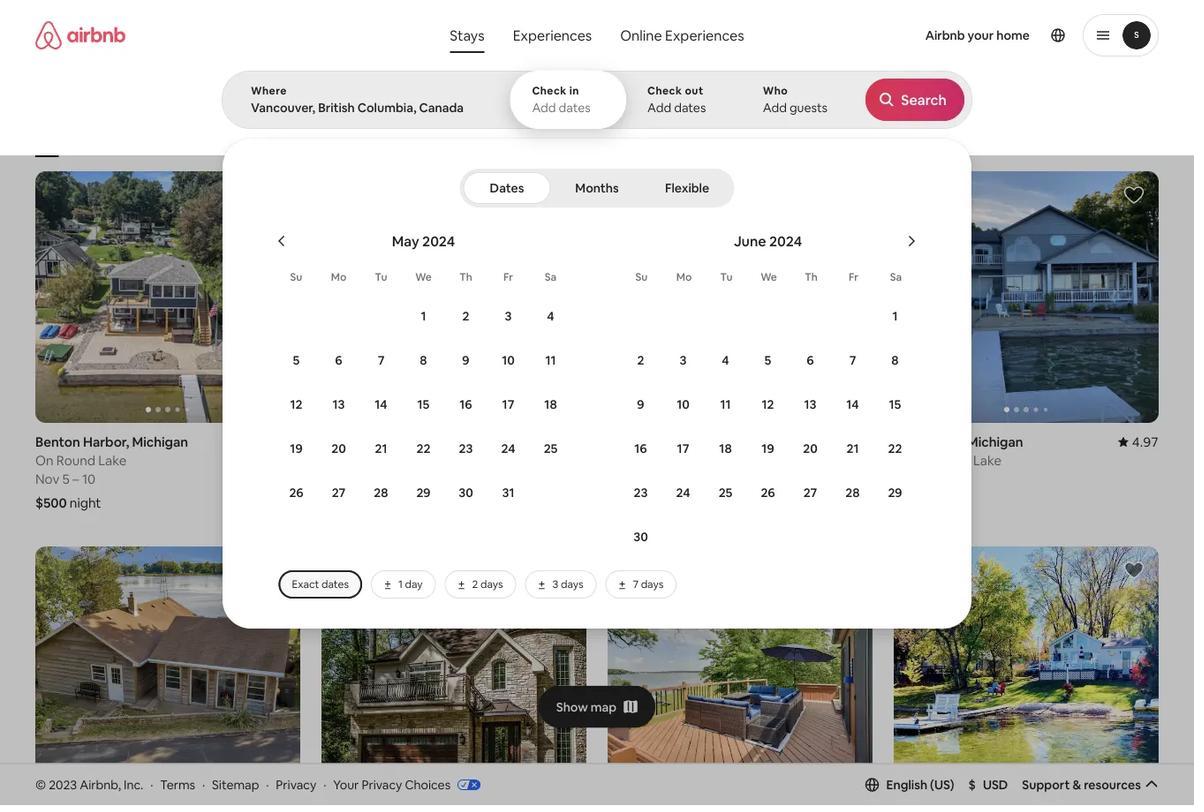 Task type: vqa. For each thing, say whether or not it's contained in the screenshot.


Task type: describe. For each thing, give the bounding box(es) containing it.
1 horizontal spatial 2 button
[[620, 339, 662, 382]]

terms
[[160, 777, 195, 793]]

0 vertical spatial 30
[[459, 485, 473, 501]]

resources
[[1084, 777, 1141, 793]]

stays tab panel
[[222, 71, 1194, 629]]

stays button
[[436, 18, 499, 53]]

your
[[333, 777, 359, 793]]

map
[[591, 699, 617, 715]]

new buffalo, michigan on lake michigan aug 12 – 19 $3,429 night
[[608, 433, 745, 511]]

20 for 1st 20 button from right
[[803, 441, 818, 457]]

0 horizontal spatial 23 button
[[445, 427, 487, 470]]

2 6 button from the left
[[789, 339, 831, 382]]

amazing views
[[165, 130, 239, 144]]

2 20 button from the left
[[789, 427, 831, 470]]

1 for first 1 button from left
[[421, 308, 426, 324]]

stays
[[450, 26, 485, 44]]

harbor,
[[83, 433, 129, 450]]

0 vertical spatial 17
[[502, 397, 514, 412]]

2 tu from the left
[[720, 270, 733, 284]]

tiny homes
[[656, 131, 713, 144]]

0 vertical spatial 2
[[462, 308, 469, 324]]

1 horizontal spatial 11 button
[[704, 383, 747, 426]]

1 day
[[398, 578, 423, 591]]

add for check in add dates
[[532, 100, 556, 116]]

2 fr from the left
[[849, 270, 858, 284]]

out
[[685, 84, 704, 98]]

experiences inside online experiences link
[[665, 26, 744, 44]]

1 vertical spatial 24 button
[[662, 472, 704, 514]]

online experiences
[[620, 26, 744, 44]]

1 26 from the left
[[289, 485, 303, 501]]

1 vertical spatial 9
[[637, 397, 644, 412]]

1 su from the left
[[290, 270, 302, 284]]

wisconsin
[[423, 433, 486, 450]]

7 days
[[633, 578, 663, 591]]

check out add dates
[[647, 84, 706, 116]]

Where field
[[251, 100, 482, 116]]

usd
[[983, 777, 1008, 793]]

0 horizontal spatial dates
[[321, 578, 349, 591]]

8 inside pleasant prairie, wisconsin on lake michigan dec 3 – 8 $345 night
[[369, 470, 377, 488]]

2 12 button from the left
[[747, 383, 789, 426]]

0 horizontal spatial 19
[[290, 441, 303, 457]]

add inside the who add guests
[[763, 100, 787, 116]]

0 horizontal spatial 24 button
[[487, 427, 529, 470]]

dates for check in add dates
[[559, 100, 591, 116]]

2 horizontal spatial 19
[[762, 441, 774, 457]]

nov inside benton harbor, michigan on round lake nov 5 – 10 $500 night
[[35, 470, 59, 488]]

prairie,
[[377, 433, 420, 450]]

11 for right 11 button
[[720, 397, 731, 412]]

tiny
[[656, 131, 677, 144]]

english (us) button
[[865, 777, 954, 793]]

dates
[[490, 180, 524, 196]]

1 21 button from the left
[[360, 427, 402, 470]]

airbnb your home
[[925, 27, 1030, 43]]

2 14 button from the left
[[831, 383, 874, 426]]

in
[[569, 84, 579, 98]]

june 2024
[[734, 232, 802, 250]]

where
[[251, 84, 287, 98]]

4 for the bottommost "4" button
[[722, 352, 729, 368]]

0 vertical spatial 18 button
[[529, 383, 572, 426]]

2 vertical spatial 2
[[472, 578, 478, 591]]

1 vertical spatial 4 button
[[704, 339, 747, 382]]

1 mo from the left
[[331, 270, 346, 284]]

add to wishlist: cassopolis, michigan image
[[1123, 185, 1145, 206]]

1 vertical spatial 16
[[634, 441, 647, 457]]

buffalo,
[[639, 433, 686, 450]]

0 vertical spatial 4 button
[[529, 295, 572, 337]]

1 22 button from the left
[[402, 427, 445, 470]]

who add guests
[[763, 84, 828, 116]]

3 days
[[552, 578, 583, 591]]

views
[[211, 130, 239, 144]]

guests
[[789, 100, 828, 116]]

benton
[[35, 433, 80, 450]]

1 vertical spatial 9 button
[[620, 383, 662, 426]]

flexible
[[665, 180, 709, 196]]

1 vertical spatial 16 button
[[620, 427, 662, 470]]

1 vertical spatial 30 button
[[620, 516, 662, 558]]

1 21 from the left
[[375, 441, 387, 457]]

amazing for amazing pools
[[819, 131, 863, 144]]

sitemap
[[212, 777, 259, 793]]

2 privacy from the left
[[362, 777, 402, 793]]

barns
[[278, 131, 306, 144]]

mansions
[[425, 131, 471, 144]]

1 horizontal spatial 7
[[633, 578, 639, 591]]

© 2023 airbnb, inc. ·
[[35, 777, 153, 793]]

2 5 button from the left
[[747, 339, 789, 382]]

0 horizontal spatial 9
[[462, 352, 470, 368]]

support & resources
[[1022, 777, 1141, 793]]

months
[[575, 180, 619, 196]]

2 26 from the left
[[761, 485, 775, 501]]

&
[[1073, 777, 1081, 793]]

calendar application
[[243, 213, 1194, 563]]

0 vertical spatial 16
[[460, 397, 472, 412]]

0 vertical spatial 11 button
[[529, 339, 572, 382]]

2 15 button from the left
[[874, 383, 916, 426]]

1 27 from the left
[[332, 485, 346, 501]]

1 28 button from the left
[[360, 472, 402, 514]]

1 5.0 from the left
[[281, 433, 300, 450]]

1 15 button from the left
[[402, 383, 445, 426]]

5 inside cassopolis, michigan on diamond lake nov 5 – 10 $230
[[921, 470, 928, 488]]

2 22 button from the left
[[874, 427, 916, 470]]

amazing pools
[[819, 131, 893, 144]]

pools
[[865, 131, 893, 144]]

$ usd
[[968, 777, 1008, 793]]

5 inside benton harbor, michigan on round lake nov 5 – 10 $500 night
[[62, 470, 70, 488]]

2 26 button from the left
[[747, 472, 789, 514]]

8 for second 8 button
[[891, 352, 899, 368]]

exact
[[292, 578, 319, 591]]

1 26 button from the left
[[275, 472, 317, 514]]

2 8 button from the left
[[874, 339, 916, 382]]

12 inside new buffalo, michigan on lake michigan aug 12 – 19 $3,429 night
[[635, 470, 648, 488]]

dates button
[[463, 172, 551, 204]]

0 vertical spatial 16 button
[[445, 383, 487, 426]]

dec
[[321, 470, 346, 488]]

airbnb
[[925, 27, 965, 43]]

$230
[[894, 494, 925, 511]]

18 for the right 18 button
[[719, 441, 732, 457]]

4 for the top "4" button
[[547, 308, 554, 324]]

2 we from the left
[[761, 270, 777, 284]]

choices
[[405, 777, 451, 793]]

1 horizontal spatial 25
[[719, 485, 732, 501]]

2 27 from the left
[[803, 485, 817, 501]]

homes
[[679, 131, 713, 144]]

1 horizontal spatial 23
[[634, 485, 648, 501]]

0 horizontal spatial 1
[[398, 578, 403, 591]]

1 8 button from the left
[[402, 339, 445, 382]]

airbnb your home link
[[915, 17, 1040, 54]]

show map
[[556, 699, 617, 715]]

4.97
[[1132, 433, 1159, 450]]

1 29 button from the left
[[402, 472, 445, 514]]

exact dates
[[292, 578, 349, 591]]

flexible button
[[643, 172, 731, 204]]

michigan inside benton harbor, michigan on round lake nov 5 – 10 $500 night
[[132, 433, 188, 450]]

1 19 button from the left
[[275, 427, 317, 470]]

2 21 button from the left
[[831, 427, 874, 470]]

may 2024
[[392, 232, 455, 250]]

1 sa from the left
[[545, 270, 557, 284]]

22 for second 22 button from the right
[[416, 441, 431, 457]]

1 vertical spatial 25 button
[[704, 472, 747, 514]]

(us)
[[930, 777, 954, 793]]

aug
[[608, 470, 632, 488]]

10 inside benton harbor, michigan on round lake nov 5 – 10 $500 night
[[82, 470, 96, 488]]

dates for check out add dates
[[674, 100, 706, 116]]

– inside cassopolis, michigan on diamond lake nov 5 – 10 $230
[[931, 470, 938, 488]]

terms · sitemap · privacy ·
[[160, 777, 326, 793]]

group containing amazing views
[[35, 88, 893, 157]]

– for 3
[[359, 470, 366, 488]]

experiences button
[[499, 18, 606, 53]]

– for 5
[[73, 470, 79, 488]]

check for check out add dates
[[647, 84, 682, 98]]

1 vertical spatial 2
[[637, 352, 644, 368]]

2 days
[[472, 578, 503, 591]]

michigan down the buffalo,
[[660, 452, 714, 469]]

2 19 button from the left
[[747, 427, 789, 470]]

who
[[763, 84, 788, 98]]

what can we help you find? tab list
[[436, 18, 606, 53]]

add to wishlist: pleasant prairie, wisconsin image
[[551, 185, 572, 206]]

1 7 button from the left
[[360, 339, 402, 382]]

4.97 out of 5 average rating image
[[1118, 433, 1159, 450]]

nov inside cassopolis, michigan on diamond lake nov 5 – 10 $230
[[894, 470, 918, 488]]

1 · from the left
[[150, 777, 153, 793]]

2 · from the left
[[202, 777, 205, 793]]

english (us)
[[886, 777, 954, 793]]

29 for first 29 button
[[416, 485, 431, 501]]

19 inside new buffalo, michigan on lake michigan aug 12 – 19 $3,429 night
[[661, 470, 674, 488]]

$
[[968, 777, 976, 793]]

2 29 button from the left
[[874, 472, 916, 514]]

0 vertical spatial 9 button
[[445, 339, 487, 382]]

cassopolis, michigan on diamond lake nov 5 – 10 $230
[[894, 433, 1023, 511]]

may
[[392, 232, 419, 250]]

0 vertical spatial 3 button
[[487, 295, 529, 337]]

check in add dates
[[532, 84, 591, 116]]

1 vertical spatial 17 button
[[662, 427, 704, 470]]

sitemap link
[[212, 777, 259, 793]]

2 1 button from the left
[[874, 295, 916, 337]]

0 horizontal spatial 7
[[378, 352, 384, 368]]

2 28 button from the left
[[831, 472, 874, 514]]

new
[[608, 433, 636, 450]]



Task type: locate. For each thing, give the bounding box(es) containing it.
0 vertical spatial 30 button
[[445, 472, 487, 514]]

24 button
[[487, 427, 529, 470], [662, 472, 704, 514]]

14 for first 14 "button" from left
[[375, 397, 387, 412]]

dates inside check in add dates
[[559, 100, 591, 116]]

3 · from the left
[[266, 777, 269, 793]]

1 vertical spatial 17
[[677, 441, 689, 457]]

night for 8
[[355, 494, 386, 511]]

22 right pleasant
[[416, 441, 431, 457]]

18 button right the buffalo,
[[704, 427, 747, 470]]

1 horizontal spatial 14
[[846, 397, 859, 412]]

lake inside pleasant prairie, wisconsin on lake michigan dec 3 – 8 $345 night
[[343, 452, 371, 469]]

24 up 31 button
[[501, 441, 515, 457]]

1 5 button from the left
[[275, 339, 317, 382]]

11 up 4.93 out of 5 average rating image
[[545, 352, 556, 368]]

11 up new buffalo, michigan on lake michigan aug 12 – 19 $3,429 night
[[720, 397, 731, 412]]

1 horizontal spatial 6 button
[[789, 339, 831, 382]]

on inside benton harbor, michigan on round lake nov 5 – 10 $500 night
[[35, 452, 53, 469]]

1 15 from the left
[[417, 397, 430, 412]]

11 for the topmost 11 button
[[545, 352, 556, 368]]

27 button
[[317, 472, 360, 514], [789, 472, 831, 514]]

9
[[462, 352, 470, 368], [637, 397, 644, 412]]

privacy right your
[[362, 777, 402, 793]]

0 horizontal spatial 22 button
[[402, 427, 445, 470]]

michigan inside cassopolis, michigan on diamond lake nov 5 – 10 $230
[[967, 433, 1023, 450]]

– inside new buffalo, michigan on lake michigan aug 12 – 19 $3,429 night
[[651, 470, 658, 488]]

23 right aug
[[634, 485, 648, 501]]

16 button up wisconsin
[[445, 383, 487, 426]]

night inside new buffalo, michigan on lake michigan aug 12 – 19 $3,429 night
[[652, 494, 684, 511]]

fr
[[503, 270, 513, 284], [849, 270, 858, 284]]

10 button
[[487, 339, 529, 382], [662, 383, 704, 426]]

28 for first 28 button from left
[[374, 485, 388, 501]]

0 horizontal spatial 12
[[290, 397, 302, 412]]

we down june 2024
[[761, 270, 777, 284]]

1 nov from the left
[[35, 470, 59, 488]]

0 horizontal spatial 18 button
[[529, 383, 572, 426]]

2 sa from the left
[[890, 270, 902, 284]]

1 horizontal spatial 30
[[633, 529, 648, 545]]

1 add from the left
[[532, 100, 556, 116]]

check inside check out add dates
[[647, 84, 682, 98]]

lake down harbor,
[[98, 452, 127, 469]]

th
[[459, 270, 472, 284], [805, 270, 818, 284]]

5.0
[[281, 433, 300, 450], [854, 433, 873, 450]]

– down the diamond
[[931, 470, 938, 488]]

0 horizontal spatial 11
[[545, 352, 556, 368]]

night inside benton harbor, michigan on round lake nov 5 – 10 $500 night
[[70, 494, 101, 511]]

2 5.0 from the left
[[854, 433, 873, 450]]

0 horizontal spatial night
[[70, 494, 101, 511]]

31
[[502, 485, 514, 501]]

1 horizontal spatial 27
[[803, 485, 817, 501]]

1 horizontal spatial 29 button
[[874, 472, 916, 514]]

0 horizontal spatial nov
[[35, 470, 59, 488]]

12
[[290, 397, 302, 412], [762, 397, 774, 412], [635, 470, 648, 488]]

15 button up prairie,
[[402, 383, 445, 426]]

2 5.0 out of 5 average rating image from the left
[[840, 433, 873, 450]]

30 left 31
[[459, 485, 473, 501]]

on inside cassopolis, michigan on diamond lake nov 5 – 10 $230
[[894, 452, 912, 469]]

2 27 button from the left
[[789, 472, 831, 514]]

your privacy choices link
[[333, 777, 481, 794]]

30 down $3,429
[[633, 529, 648, 545]]

5.0 left cassopolis,
[[854, 433, 873, 450]]

1 horizontal spatial 16 button
[[620, 427, 662, 470]]

5.0 out of 5 average rating image
[[267, 433, 300, 450], [840, 433, 873, 450]]

on down cassopolis,
[[894, 452, 912, 469]]

add for check out add dates
[[647, 100, 671, 116]]

1 horizontal spatial 3 button
[[662, 339, 704, 382]]

0 horizontal spatial 28
[[374, 485, 388, 501]]

1 2024 from the left
[[422, 232, 455, 250]]

english
[[886, 777, 927, 793]]

1 tu from the left
[[375, 270, 387, 284]]

5.0 out of 5 average rating image for benton harbor, michigan on round lake nov 5 – 10 $500 night
[[267, 433, 300, 450]]

29 button
[[402, 472, 445, 514], [874, 472, 916, 514]]

18 right the buffalo,
[[719, 441, 732, 457]]

days for 7 days
[[641, 578, 663, 591]]

9 up wisconsin
[[462, 352, 470, 368]]

4 on from the left
[[894, 452, 912, 469]]

0 vertical spatial 11
[[545, 352, 556, 368]]

1 vertical spatial 3 button
[[662, 339, 704, 382]]

0 horizontal spatial 8
[[369, 470, 377, 488]]

0 horizontal spatial 6 button
[[317, 339, 360, 382]]

lake inside cassopolis, michigan on diamond lake nov 5 – 10 $230
[[973, 452, 1002, 469]]

5
[[293, 352, 300, 368], [764, 352, 771, 368], [62, 470, 70, 488], [921, 470, 928, 488]]

22
[[416, 441, 431, 457], [888, 441, 902, 457]]

10 inside cassopolis, michigan on diamond lake nov 5 – 10 $230
[[940, 470, 954, 488]]

dates down out
[[674, 100, 706, 116]]

31 button
[[487, 472, 529, 514]]

night inside pleasant prairie, wisconsin on lake michigan dec 3 – 8 $345 night
[[355, 494, 386, 511]]

michigan inside pleasant prairie, wisconsin on lake michigan dec 3 – 8 $345 night
[[374, 452, 428, 469]]

12 button
[[275, 383, 317, 426], [747, 383, 789, 426]]

2 add from the left
[[647, 100, 671, 116]]

21 right pleasant
[[375, 441, 387, 457]]

0 horizontal spatial 25
[[544, 441, 558, 457]]

your
[[968, 27, 994, 43]]

add
[[532, 100, 556, 116], [647, 100, 671, 116], [763, 100, 787, 116]]

$500
[[35, 494, 67, 511]]

22 button right pleasant
[[402, 427, 445, 470]]

· right terms link
[[202, 777, 205, 793]]

lakefront
[[501, 131, 550, 144]]

days left remove from wishlist: new buffalo, michigan image
[[480, 578, 503, 591]]

check left out
[[647, 84, 682, 98]]

experiences up in
[[513, 26, 592, 44]]

3 – from the left
[[651, 470, 658, 488]]

on for pleasant prairie, wisconsin
[[321, 452, 340, 469]]

29 down prairie,
[[416, 485, 431, 501]]

1 privacy from the left
[[276, 777, 316, 793]]

1 12 button from the left
[[275, 383, 317, 426]]

inc.
[[124, 777, 143, 793]]

0 horizontal spatial 5 button
[[275, 339, 317, 382]]

0 horizontal spatial 4
[[547, 308, 554, 324]]

24 for bottom "24" button
[[676, 485, 690, 501]]

0 vertical spatial 9
[[462, 352, 470, 368]]

· right the inc.
[[150, 777, 153, 793]]

tab list inside stays tab panel
[[463, 169, 731, 208]]

support
[[1022, 777, 1070, 793]]

0 horizontal spatial 21
[[375, 441, 387, 457]]

experiences
[[513, 26, 592, 44], [665, 26, 744, 44]]

0 vertical spatial 25 button
[[529, 427, 572, 470]]

1 lake from the left
[[98, 452, 127, 469]]

0 vertical spatial 2 button
[[445, 295, 487, 337]]

1 button
[[402, 295, 445, 337], [874, 295, 916, 337]]

add down the who
[[763, 100, 787, 116]]

night right $345
[[355, 494, 386, 511]]

1 horizontal spatial 15
[[889, 397, 901, 412]]

support & resources button
[[1022, 777, 1159, 793]]

$345
[[321, 494, 352, 511]]

night for 10
[[70, 494, 101, 511]]

15 for 2nd 15 "button" from the right
[[417, 397, 430, 412]]

days for 2 days
[[480, 578, 503, 591]]

4.93 out of 5 average rating image
[[546, 433, 586, 450]]

4 lake from the left
[[973, 452, 1002, 469]]

june
[[734, 232, 766, 250]]

lake for cassopolis,
[[973, 452, 1002, 469]]

8 up cassopolis,
[[891, 352, 899, 368]]

0 horizontal spatial 2
[[462, 308, 469, 324]]

25 button
[[529, 427, 572, 470], [704, 472, 747, 514]]

26
[[289, 485, 303, 501], [761, 485, 775, 501]]

6
[[335, 352, 342, 368], [807, 352, 814, 368]]

11 button up 4.93 out of 5 average rating image
[[529, 339, 572, 382]]

2 7 button from the left
[[831, 339, 874, 382]]

2 28 from the left
[[846, 485, 860, 501]]

– right aug
[[651, 470, 658, 488]]

2 21 from the left
[[847, 441, 859, 457]]

on inside pleasant prairie, wisconsin on lake michigan dec 3 – 8 $345 night
[[321, 452, 340, 469]]

3 on from the left
[[608, 452, 626, 469]]

terms link
[[160, 777, 195, 793]]

1 22 from the left
[[416, 441, 431, 457]]

amazing left "pools" on the top of the page
[[819, 131, 863, 144]]

1 horizontal spatial 15 button
[[874, 383, 916, 426]]

we down may 2024
[[415, 270, 432, 284]]

lake right the diamond
[[973, 452, 1002, 469]]

add to wishlist: dowagiac, michigan image
[[1123, 560, 1145, 581]]

0 horizontal spatial 12 button
[[275, 383, 317, 426]]

3 night from the left
[[652, 494, 684, 511]]

1 13 from the left
[[333, 397, 345, 412]]

1 horizontal spatial 7 button
[[831, 339, 874, 382]]

0 vertical spatial 23
[[459, 441, 473, 457]]

9 up the buffalo,
[[637, 397, 644, 412]]

4 · from the left
[[323, 777, 326, 793]]

11 button up new buffalo, michigan on lake michigan aug 12 – 19 $3,429 night
[[704, 383, 747, 426]]

2 6 from the left
[[807, 352, 814, 368]]

2
[[462, 308, 469, 324], [637, 352, 644, 368], [472, 578, 478, 591]]

0 vertical spatial 4
[[547, 308, 554, 324]]

0 horizontal spatial 30 button
[[445, 472, 487, 514]]

2 13 from the left
[[804, 397, 816, 412]]

0 horizontal spatial 13 button
[[317, 383, 360, 426]]

·
[[150, 777, 153, 793], [202, 777, 205, 793], [266, 777, 269, 793], [323, 777, 326, 793]]

4 – from the left
[[931, 470, 938, 488]]

1 vertical spatial 11
[[720, 397, 731, 412]]

8 up prairie,
[[420, 352, 427, 368]]

2 mo from the left
[[676, 270, 692, 284]]

1 horizontal spatial 1 button
[[874, 295, 916, 337]]

nov up "$500"
[[35, 470, 59, 488]]

20 for second 20 button from right
[[331, 441, 346, 457]]

michigan right harbor,
[[132, 433, 188, 450]]

dates down in
[[559, 100, 591, 116]]

2 horizontal spatial 12
[[762, 397, 774, 412]]

18
[[544, 397, 557, 412], [719, 441, 732, 457]]

1 27 button from the left
[[317, 472, 360, 514]]

2 horizontal spatial 8
[[891, 352, 899, 368]]

0 horizontal spatial su
[[290, 270, 302, 284]]

0 vertical spatial 24 button
[[487, 427, 529, 470]]

night for 19
[[652, 494, 684, 511]]

0 horizontal spatial 5.0 out of 5 average rating image
[[267, 433, 300, 450]]

2 on from the left
[[321, 452, 340, 469]]

0 horizontal spatial 15
[[417, 397, 430, 412]]

remove from wishlist: new buffalo, michigan image
[[551, 560, 572, 581]]

0 horizontal spatial 5.0
[[281, 433, 300, 450]]

9 button up the new
[[620, 383, 662, 426]]

lake
[[98, 452, 127, 469], [343, 452, 371, 469], [629, 452, 657, 469], [973, 452, 1002, 469]]

1 horizontal spatial 27 button
[[789, 472, 831, 514]]

2024 right june
[[769, 232, 802, 250]]

22 button up $230
[[874, 427, 916, 470]]

farms
[[355, 131, 385, 144]]

0 horizontal spatial 4 button
[[529, 295, 572, 337]]

tab list
[[463, 169, 731, 208]]

2 horizontal spatial days
[[641, 578, 663, 591]]

0 horizontal spatial we
[[415, 270, 432, 284]]

28 button left $230
[[831, 472, 874, 514]]

5.0 out of 5 average rating image for new buffalo, michigan on lake michigan aug 12 – 19 $3,429 night
[[840, 433, 873, 450]]

29 for 1st 29 button from right
[[888, 485, 902, 501]]

16 up wisconsin
[[460, 397, 472, 412]]

2 20 from the left
[[803, 441, 818, 457]]

16 button
[[445, 383, 487, 426], [620, 427, 662, 470]]

5.0 out of 5 average rating image left pleasant
[[267, 433, 300, 450]]

days for 3 days
[[561, 578, 583, 591]]

2024 right may
[[422, 232, 455, 250]]

24 button up 31 button
[[487, 427, 529, 470]]

2024 for may 2024
[[422, 232, 455, 250]]

sa
[[545, 270, 557, 284], [890, 270, 902, 284]]

2 horizontal spatial 7
[[849, 352, 856, 368]]

1
[[421, 308, 426, 324], [892, 308, 898, 324], [398, 578, 403, 591]]

on for benton harbor, michigan
[[35, 452, 53, 469]]

22 for 2nd 22 button
[[888, 441, 902, 457]]

days right 3 days
[[641, 578, 663, 591]]

2 15 from the left
[[889, 397, 901, 412]]

1 horizontal spatial experiences
[[665, 26, 744, 44]]

2 nov from the left
[[894, 470, 918, 488]]

11 button
[[529, 339, 572, 382], [704, 383, 747, 426]]

2 th from the left
[[805, 270, 818, 284]]

amazing
[[165, 130, 209, 144], [819, 131, 863, 144]]

1 horizontal spatial 20
[[803, 441, 818, 457]]

0 horizontal spatial 11 button
[[529, 339, 572, 382]]

1 vertical spatial 2 button
[[620, 339, 662, 382]]

28 for 1st 28 button from right
[[846, 485, 860, 501]]

1 – from the left
[[73, 470, 79, 488]]

7 button
[[360, 339, 402, 382], [831, 339, 874, 382]]

on for new buffalo, michigan
[[608, 452, 626, 469]]

2 button
[[445, 295, 487, 337], [620, 339, 662, 382]]

– inside benton harbor, michigan on round lake nov 5 – 10 $500 night
[[73, 470, 79, 488]]

5.0 left pleasant
[[281, 433, 300, 450]]

night
[[70, 494, 101, 511], [355, 494, 386, 511], [652, 494, 684, 511]]

dates right "exact"
[[321, 578, 349, 591]]

add up tiny
[[647, 100, 671, 116]]

15 for second 15 "button" from the left
[[889, 397, 901, 412]]

1 experiences from the left
[[513, 26, 592, 44]]

6 for second 6 button
[[807, 352, 814, 368]]

24 down the buffalo,
[[676, 485, 690, 501]]

lake down the buffalo,
[[629, 452, 657, 469]]

0 horizontal spatial 1 button
[[402, 295, 445, 337]]

2 13 button from the left
[[789, 383, 831, 426]]

2 button up the new
[[620, 339, 662, 382]]

1 vertical spatial 23 button
[[620, 472, 662, 514]]

lake down pleasant
[[343, 452, 371, 469]]

23 button up 31 button
[[445, 427, 487, 470]]

1 horizontal spatial privacy
[[362, 777, 402, 793]]

1 check from the left
[[532, 84, 567, 98]]

amazing left views
[[165, 130, 209, 144]]

1 horizontal spatial 25 button
[[704, 472, 747, 514]]

18 for topmost 18 button
[[544, 397, 557, 412]]

1 horizontal spatial 24 button
[[662, 472, 704, 514]]

1 horizontal spatial 9
[[637, 397, 644, 412]]

experiences inside experiences button
[[513, 26, 592, 44]]

30 button down $3,429
[[620, 516, 662, 558]]

0 vertical spatial 24
[[501, 441, 515, 457]]

tab list containing dates
[[463, 169, 731, 208]]

1 horizontal spatial 13 button
[[789, 383, 831, 426]]

24 for "24" button to the left
[[501, 441, 515, 457]]

11
[[545, 352, 556, 368], [720, 397, 731, 412]]

15
[[417, 397, 430, 412], [889, 397, 901, 412]]

amazing for amazing views
[[165, 130, 209, 144]]

1 horizontal spatial 6
[[807, 352, 814, 368]]

days left 7 days
[[561, 578, 583, 591]]

airbnb,
[[80, 777, 121, 793]]

1 horizontal spatial 4
[[722, 352, 729, 368]]

3 inside pleasant prairie, wisconsin on lake michigan dec 3 – 8 $345 night
[[349, 470, 357, 488]]

–
[[73, 470, 79, 488], [359, 470, 366, 488], [651, 470, 658, 488], [931, 470, 938, 488]]

0 horizontal spatial experiences
[[513, 26, 592, 44]]

on
[[35, 452, 53, 469], [321, 452, 340, 469], [608, 452, 626, 469], [894, 452, 912, 469]]

21 left cassopolis,
[[847, 441, 859, 457]]

night right $3,429
[[652, 494, 684, 511]]

1 horizontal spatial 23 button
[[620, 472, 662, 514]]

25
[[544, 441, 558, 457], [719, 485, 732, 501]]

0 horizontal spatial 21 button
[[360, 427, 402, 470]]

2023
[[49, 777, 77, 793]]

0 vertical spatial 17 button
[[487, 383, 529, 426]]

1 14 button from the left
[[360, 383, 402, 426]]

months button
[[554, 172, 640, 204]]

on inside new buffalo, michigan on lake michigan aug 12 – 19 $3,429 night
[[608, 452, 626, 469]]

lake inside new buffalo, michigan on lake michigan aug 12 – 19 $3,429 night
[[629, 452, 657, 469]]

– right dec
[[359, 470, 366, 488]]

night right "$500"
[[70, 494, 101, 511]]

2024 for june 2024
[[769, 232, 802, 250]]

experiences up out
[[665, 26, 744, 44]]

1 6 from the left
[[335, 352, 342, 368]]

1 horizontal spatial 10 button
[[662, 383, 704, 426]]

14 button
[[360, 383, 402, 426], [831, 383, 874, 426]]

15 button
[[402, 383, 445, 426], [874, 383, 916, 426]]

omg!
[[589, 131, 617, 144]]

michigan right the buffalo,
[[689, 433, 745, 450]]

dates inside check out add dates
[[674, 100, 706, 116]]

day
[[405, 578, 423, 591]]

1 horizontal spatial 26 button
[[747, 472, 789, 514]]

2 14 from the left
[[846, 397, 859, 412]]

2 experiences from the left
[[665, 26, 744, 44]]

2 29 from the left
[[888, 485, 902, 501]]

©
[[35, 777, 46, 793]]

3 add from the left
[[763, 100, 787, 116]]

– inside pleasant prairie, wisconsin on lake michigan dec 3 – 8 $345 night
[[359, 470, 366, 488]]

1 horizontal spatial 8
[[420, 352, 427, 368]]

1 days from the left
[[480, 578, 503, 591]]

1 fr from the left
[[503, 270, 513, 284]]

2 button down may 2024
[[445, 295, 487, 337]]

2 night from the left
[[355, 494, 386, 511]]

benton harbor, michigan on round lake nov 5 – 10 $500 night
[[35, 433, 188, 511]]

29 button down prairie,
[[402, 472, 445, 514]]

29 down cassopolis,
[[888, 485, 902, 501]]

lake for new
[[629, 452, 657, 469]]

pleasant prairie, wisconsin on lake michigan dec 3 – 8 $345 night
[[321, 433, 486, 511]]

2 days from the left
[[561, 578, 583, 591]]

4.93
[[560, 433, 586, 450]]

2 2024 from the left
[[769, 232, 802, 250]]

1 13 button from the left
[[317, 383, 360, 426]]

none search field containing stays
[[222, 0, 1194, 629]]

michigan down prairie,
[[374, 452, 428, 469]]

0 vertical spatial 18
[[544, 397, 557, 412]]

8 right dec
[[369, 470, 377, 488]]

check left in
[[532, 84, 567, 98]]

on up dec
[[321, 452, 340, 469]]

1 20 from the left
[[331, 441, 346, 457]]

0 horizontal spatial 10 button
[[487, 339, 529, 382]]

1 horizontal spatial 29
[[888, 485, 902, 501]]

1 on from the left
[[35, 452, 53, 469]]

1 vertical spatial 10 button
[[662, 383, 704, 426]]

1 1 button from the left
[[402, 295, 445, 337]]

23 button down the new
[[620, 472, 662, 514]]

None search field
[[222, 0, 1194, 629]]

6 for first 6 button from left
[[335, 352, 342, 368]]

check inside check in add dates
[[532, 84, 567, 98]]

1 vertical spatial 30
[[633, 529, 648, 545]]

2 lake from the left
[[343, 452, 371, 469]]

check for check in add dates
[[532, 84, 567, 98]]

1 6 button from the left
[[317, 339, 360, 382]]

add inside check in add dates
[[532, 100, 556, 116]]

nov up $230
[[894, 470, 918, 488]]

privacy left your
[[276, 777, 316, 793]]

0 horizontal spatial 3 button
[[487, 295, 529, 337]]

2 horizontal spatial dates
[[674, 100, 706, 116]]

28 right $345
[[374, 485, 388, 501]]

8 button up prairie,
[[402, 339, 445, 382]]

1 horizontal spatial tu
[[720, 270, 733, 284]]

2 su from the left
[[636, 270, 648, 284]]

on down benton
[[35, 452, 53, 469]]

1 we from the left
[[415, 270, 432, 284]]

privacy link
[[276, 777, 316, 793]]

2 horizontal spatial night
[[652, 494, 684, 511]]

1 horizontal spatial 18 button
[[704, 427, 747, 470]]

1 horizontal spatial 5.0
[[854, 433, 873, 450]]

your privacy choices
[[333, 777, 451, 793]]

group
[[35, 88, 893, 157], [35, 171, 300, 423], [321, 171, 586, 423], [608, 171, 873, 423], [894, 171, 1159, 423], [35, 547, 300, 798], [321, 547, 586, 798], [608, 547, 873, 798], [894, 547, 1159, 798]]

1 night from the left
[[70, 494, 101, 511]]

1 5.0 out of 5 average rating image from the left
[[267, 433, 300, 450]]

1 for 1st 1 button from the right
[[892, 308, 898, 324]]

1 horizontal spatial 5 button
[[747, 339, 789, 382]]

5.0 out of 5 average rating image left cassopolis,
[[840, 433, 873, 450]]

16 up $3,429
[[634, 441, 647, 457]]

8 button up cassopolis,
[[874, 339, 916, 382]]

24 button down the buffalo,
[[662, 472, 704, 514]]

1 20 button from the left
[[317, 427, 360, 470]]

· left the privacy link
[[266, 777, 269, 793]]

15 up prairie,
[[417, 397, 430, 412]]

0 horizontal spatial 17 button
[[487, 383, 529, 426]]

24
[[501, 441, 515, 457], [676, 485, 690, 501]]

3
[[505, 308, 512, 324], [680, 352, 687, 368], [349, 470, 357, 488], [552, 578, 558, 591]]

28 button right $345
[[360, 472, 402, 514]]

18 up 4.93 out of 5 average rating image
[[544, 397, 557, 412]]

1 horizontal spatial 1
[[421, 308, 426, 324]]

round
[[56, 452, 95, 469]]

29 button down the diamond
[[874, 472, 916, 514]]

online experiences link
[[606, 18, 758, 53]]

diamond
[[915, 452, 970, 469]]

1 th from the left
[[459, 270, 472, 284]]

1 horizontal spatial 8 button
[[874, 339, 916, 382]]

26 button
[[275, 472, 317, 514], [747, 472, 789, 514]]

2 check from the left
[[647, 84, 682, 98]]

3 days from the left
[[641, 578, 663, 591]]

nov
[[35, 470, 59, 488], [894, 470, 918, 488]]

– down round
[[73, 470, 79, 488]]

9 button
[[445, 339, 487, 382], [620, 383, 662, 426]]

add up lakefront
[[532, 100, 556, 116]]

15 button up cassopolis,
[[874, 383, 916, 426]]

23 right prairie,
[[459, 441, 473, 457]]

1 vertical spatial 25
[[719, 485, 732, 501]]

2 – from the left
[[359, 470, 366, 488]]

add inside check out add dates
[[647, 100, 671, 116]]

15 up cassopolis,
[[889, 397, 901, 412]]

pleasant
[[321, 433, 374, 450]]

28 left $230
[[846, 485, 860, 501]]

14 for 2nd 14 "button" from the left
[[846, 397, 859, 412]]

add to wishlist: elkhorn, wisconsin image
[[265, 560, 286, 581]]

21
[[375, 441, 387, 457], [847, 441, 859, 457]]

0 horizontal spatial 29 button
[[402, 472, 445, 514]]

profile element
[[774, 0, 1159, 71]]

9 button up wisconsin
[[445, 339, 487, 382]]

1 horizontal spatial 14 button
[[831, 383, 874, 426]]

1 horizontal spatial 17
[[677, 441, 689, 457]]

8 for second 8 button from the right
[[420, 352, 427, 368]]

2024
[[422, 232, 455, 250], [769, 232, 802, 250]]

lake inside benton harbor, michigan on round lake nov 5 – 10 $500 night
[[98, 452, 127, 469]]

online
[[620, 26, 662, 44]]

18 button up 4.93 out of 5 average rating image
[[529, 383, 572, 426]]

· left your
[[323, 777, 326, 793]]

on up aug
[[608, 452, 626, 469]]

0 horizontal spatial fr
[[503, 270, 513, 284]]

lake for pleasant
[[343, 452, 371, 469]]

1 28 from the left
[[374, 485, 388, 501]]

trending
[[744, 131, 788, 144]]

home
[[996, 27, 1030, 43]]

cassopolis,
[[894, 433, 964, 450]]

1 horizontal spatial mo
[[676, 270, 692, 284]]

– for 12
[[651, 470, 658, 488]]

1 29 from the left
[[416, 485, 431, 501]]



